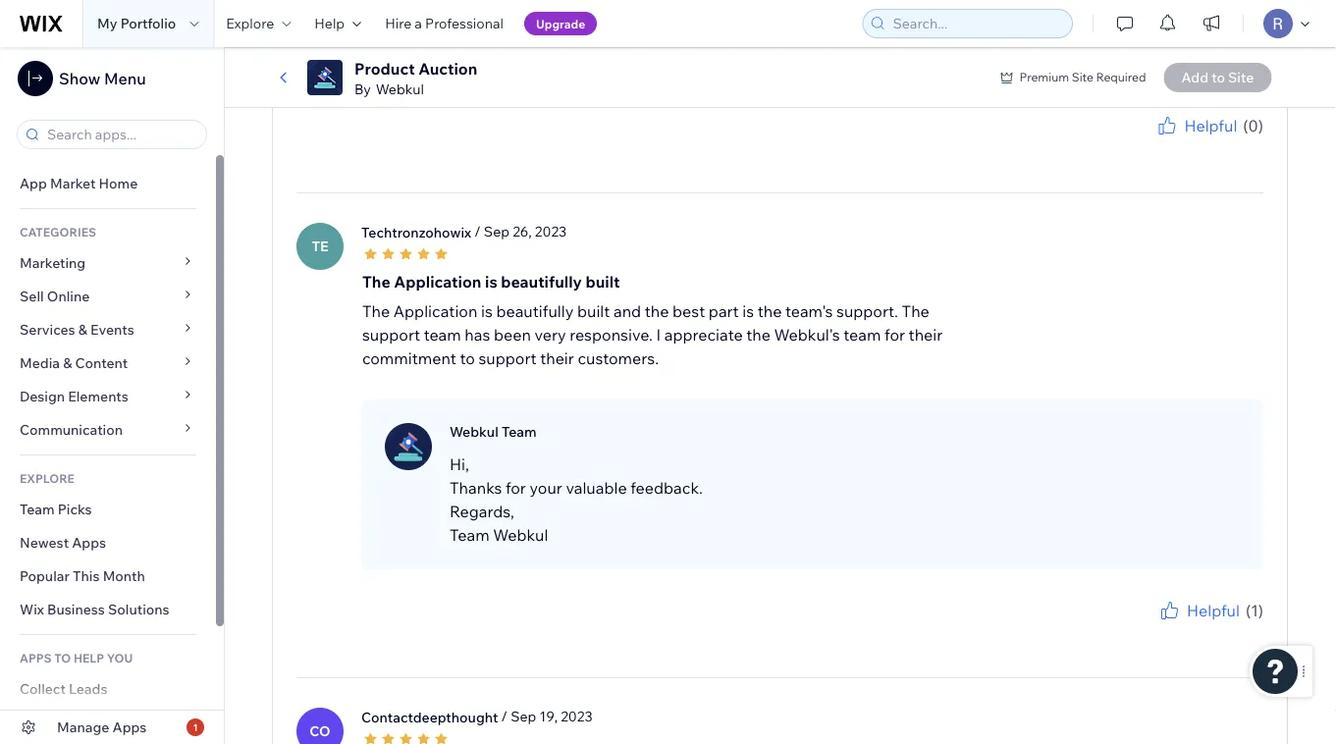 Task type: locate. For each thing, give the bounding box(es) containing it.
feedback down (1)
[[1212, 623, 1264, 638]]

support down been
[[479, 349, 537, 369]]

for
[[1167, 138, 1183, 153], [885, 325, 905, 345], [506, 479, 526, 498], [1167, 623, 1183, 638]]

1 horizontal spatial team
[[450, 526, 490, 545]]

the left team's
[[758, 302, 782, 321]]

2023 inside contactdeepthought / sep 19, 2023
[[561, 709, 593, 726]]

a
[[415, 15, 422, 32]]

0 vertical spatial your
[[1185, 138, 1210, 153]]

1 vertical spatial /
[[501, 709, 508, 726]]

1 horizontal spatial support
[[479, 349, 537, 369]]

i
[[656, 325, 661, 345]]

team up to
[[424, 325, 461, 345]]

1 vertical spatial &
[[63, 354, 72, 372]]

/ left 19,
[[501, 709, 508, 726]]

hi,
[[450, 455, 469, 475]]

collect
[[20, 680, 66, 698]]

application
[[394, 272, 482, 292], [394, 302, 478, 321]]

content
[[75, 354, 128, 372]]

helpful button for (0)
[[1155, 114, 1238, 138]]

team
[[424, 325, 461, 345], [844, 325, 881, 345]]

thank you for your feedback down (1)
[[1108, 623, 1264, 638]]

popular
[[20, 568, 70, 585]]

1 team from the left
[[424, 325, 461, 345]]

business
[[47, 601, 105, 618]]

you
[[1144, 138, 1164, 153], [1144, 623, 1164, 638]]

1 vertical spatial helpful
[[1187, 601, 1240, 621]]

media & content
[[20, 354, 128, 372]]

beautifully
[[501, 272, 582, 292], [496, 302, 574, 321]]

1 thank you for your feedback from the top
[[1108, 138, 1264, 153]]

/ for / sep 26, 2023
[[475, 224, 481, 241]]

application up has
[[394, 302, 478, 321]]

/ left '26,'
[[475, 224, 481, 241]]

0 horizontal spatial sep
[[484, 224, 510, 241]]

0 horizontal spatial &
[[63, 354, 72, 372]]

newest apps link
[[0, 526, 216, 560]]

0 horizontal spatial team
[[20, 501, 55, 518]]

0 vertical spatial thank
[[1108, 138, 1142, 153]]

very
[[535, 325, 566, 345]]

2023 inside the techtronzohowix / sep 26, 2023
[[535, 224, 567, 241]]

team
[[502, 424, 537, 441], [20, 501, 55, 518], [450, 526, 490, 545]]

1 vertical spatial webkul
[[450, 424, 499, 441]]

0 horizontal spatial support
[[362, 325, 420, 345]]

1 horizontal spatial apps
[[112, 719, 147, 736]]

feedback down (0)
[[1212, 138, 1264, 153]]

webkul up the hi, on the bottom
[[450, 424, 499, 441]]

premium
[[1020, 70, 1069, 84]]

built up responsive.
[[577, 302, 610, 321]]

1 horizontal spatial &
[[78, 321, 87, 338]]

0 vertical spatial helpful
[[1185, 116, 1238, 136]]

& left events on the top left
[[78, 321, 87, 338]]

marketing
[[20, 254, 86, 272]]

thank you for your feedback
[[1108, 138, 1264, 153], [1108, 623, 1264, 638]]

& right media
[[63, 354, 72, 372]]

team down support.
[[844, 325, 881, 345]]

0 vertical spatial apps
[[72, 534, 106, 551]]

newest apps
[[20, 534, 106, 551]]

the up 'commitment'
[[362, 302, 390, 321]]

your inside hi, thanks for your valuable feedback. regards, team webkul
[[530, 479, 562, 498]]

2 thank from the top
[[1108, 623, 1142, 638]]

apps down collect leads link in the left bottom of the page
[[112, 719, 147, 736]]

1 vertical spatial built
[[577, 302, 610, 321]]

site
[[1072, 70, 1094, 84]]

team picks link
[[0, 493, 216, 526]]

team up the thanks
[[502, 424, 537, 441]]

popular this month
[[20, 568, 145, 585]]

wix business solutions link
[[0, 593, 216, 626]]

1 thank from the top
[[1108, 138, 1142, 153]]

this
[[73, 568, 100, 585]]

0 vertical spatial built
[[586, 272, 620, 292]]

team inside hi, thanks for your valuable feedback. regards, team webkul
[[450, 526, 490, 545]]

helpful left (1)
[[1187, 601, 1240, 621]]

1 vertical spatial application
[[394, 302, 478, 321]]

2 vertical spatial your
[[1185, 623, 1210, 638]]

app
[[20, 175, 47, 192]]

1 vertical spatial team
[[20, 501, 55, 518]]

2 vertical spatial webkul
[[493, 526, 548, 545]]

team down the regards,
[[450, 526, 490, 545]]

(1)
[[1246, 601, 1264, 621]]

part
[[709, 302, 739, 321]]

webkul down product
[[376, 81, 424, 98]]

Search apps... field
[[41, 121, 200, 148]]

1 vertical spatial feedback
[[1212, 623, 1264, 638]]

built
[[586, 272, 620, 292], [577, 302, 610, 321]]

apps for manage apps
[[112, 719, 147, 736]]

webkul's
[[774, 325, 840, 345]]

1 vertical spatial helpful button
[[1158, 599, 1240, 623]]

1 vertical spatial thank
[[1108, 623, 1142, 638]]

show
[[59, 69, 100, 88]]

0 vertical spatial 2023
[[535, 224, 567, 241]]

commitment
[[362, 349, 457, 369]]

w e image
[[385, 424, 432, 471]]

hi, thanks for your valuable feedback. regards, team webkul
[[450, 455, 703, 545]]

helpful button
[[1155, 114, 1238, 138], [1158, 599, 1240, 623]]

the application is beautifully built the application is beautifully built and the best part is the team's support. the support team has been very responsive. i appreciate the webkul's team for their commitment to support their customers.
[[362, 272, 943, 369]]

1 vertical spatial support
[[479, 349, 537, 369]]

best
[[673, 302, 705, 321]]

2023 right '26,'
[[535, 224, 567, 241]]

0 vertical spatial application
[[394, 272, 482, 292]]

services & events
[[20, 321, 134, 338]]

support up 'commitment'
[[362, 325, 420, 345]]

thank you for your feedback down (0)
[[1108, 138, 1264, 153]]

0 vertical spatial sep
[[484, 224, 510, 241]]

0 vertical spatial feedback
[[1212, 138, 1264, 153]]

0 horizontal spatial apps
[[72, 534, 106, 551]]

1 vertical spatial 2023
[[561, 709, 593, 726]]

beautifully down '26,'
[[501, 272, 582, 292]]

the down techtronzohowix at the top left of the page
[[362, 272, 391, 292]]

webkul down the regards,
[[493, 526, 548, 545]]

0 horizontal spatial team
[[424, 325, 461, 345]]

auction
[[419, 59, 478, 79]]

team down explore
[[20, 501, 55, 518]]

home
[[99, 175, 138, 192]]

built up and
[[586, 272, 620, 292]]

0 vertical spatial you
[[1144, 138, 1164, 153]]

2 horizontal spatial team
[[502, 424, 537, 441]]

1 horizontal spatial /
[[501, 709, 508, 726]]

the left webkul's
[[747, 325, 771, 345]]

sep left '26,'
[[484, 224, 510, 241]]

&
[[78, 321, 87, 338], [63, 354, 72, 372]]

webkul inside hi, thanks for your valuable feedback. regards, team webkul
[[493, 526, 548, 545]]

(0)
[[1244, 116, 1264, 136]]

webkul
[[376, 81, 424, 98], [450, 424, 499, 441], [493, 526, 548, 545]]

helpful left (0)
[[1185, 116, 1238, 136]]

helpful button for (1)
[[1158, 599, 1240, 623]]

sep left 19,
[[511, 709, 536, 726]]

1 horizontal spatial sep
[[511, 709, 536, 726]]

sidebar element
[[0, 47, 225, 744]]

0 vertical spatial support
[[362, 325, 420, 345]]

0 vertical spatial their
[[909, 325, 943, 345]]

0 vertical spatial &
[[78, 321, 87, 338]]

1 vertical spatial apps
[[112, 719, 147, 736]]

sell online
[[20, 288, 90, 305]]

helpful button left (1)
[[1158, 599, 1240, 623]]

hire a professional
[[385, 15, 504, 32]]

feedback
[[1212, 138, 1264, 153], [1212, 623, 1264, 638]]

market
[[50, 175, 96, 192]]

show menu
[[59, 69, 146, 88]]

/ inside the techtronzohowix / sep 26, 2023
[[475, 224, 481, 241]]

categories
[[20, 224, 96, 239]]

application down techtronzohowix at the top left of the page
[[394, 272, 482, 292]]

apps to help you
[[20, 651, 133, 665]]

is
[[485, 272, 498, 292], [481, 302, 493, 321], [743, 302, 754, 321]]

/ inside contactdeepthought / sep 19, 2023
[[501, 709, 508, 726]]

0 vertical spatial thank you for your feedback
[[1108, 138, 1264, 153]]

helpful for (0)
[[1185, 116, 1238, 136]]

helpful button left (0)
[[1155, 114, 1238, 138]]

/ for / sep 19, 2023
[[501, 709, 508, 726]]

your
[[1185, 138, 1210, 153], [530, 479, 562, 498], [1185, 623, 1210, 638]]

contactdeepthought
[[361, 709, 498, 726]]

thank
[[1108, 138, 1142, 153], [1108, 623, 1142, 638]]

1 vertical spatial thank you for your feedback
[[1108, 623, 1264, 638]]

0 vertical spatial helpful button
[[1155, 114, 1238, 138]]

has
[[465, 325, 490, 345]]

contactdeepthought / sep 19, 2023
[[361, 709, 593, 726]]

webkul team
[[450, 424, 537, 441]]

1 vertical spatial their
[[540, 349, 574, 369]]

thanks
[[450, 479, 502, 498]]

apps up this
[[72, 534, 106, 551]]

sep inside contactdeepthought / sep 19, 2023
[[511, 709, 536, 726]]

feedback.
[[631, 479, 703, 498]]

1 horizontal spatial team
[[844, 325, 881, 345]]

1 vertical spatial sep
[[511, 709, 536, 726]]

beautifully up very
[[496, 302, 574, 321]]

sep inside the techtronzohowix / sep 26, 2023
[[484, 224, 510, 241]]

app market home link
[[0, 167, 216, 200]]

2 vertical spatial team
[[450, 526, 490, 545]]

0 horizontal spatial /
[[475, 224, 481, 241]]

/
[[475, 224, 481, 241], [501, 709, 508, 726]]

1 vertical spatial your
[[530, 479, 562, 498]]

2 feedback from the top
[[1212, 623, 1264, 638]]

help
[[74, 651, 104, 665]]

Search... field
[[887, 10, 1066, 37]]

0 vertical spatial webkul
[[376, 81, 424, 98]]

team inside team picks link
[[20, 501, 55, 518]]

0 vertical spatial /
[[475, 224, 481, 241]]

manage apps
[[57, 719, 147, 736]]

2023 right 19,
[[561, 709, 593, 726]]

1 vertical spatial you
[[1144, 623, 1164, 638]]



Task type: describe. For each thing, give the bounding box(es) containing it.
help button
[[303, 0, 373, 47]]

wix business solutions
[[20, 601, 170, 618]]

communication
[[20, 421, 126, 438]]

2023 for contactdeepthought / sep 19, 2023
[[561, 709, 593, 726]]

hire a professional link
[[373, 0, 515, 47]]

0 vertical spatial team
[[502, 424, 537, 441]]

media
[[20, 354, 60, 372]]

wix
[[20, 601, 44, 618]]

media & content link
[[0, 347, 216, 380]]

product auction by webkul
[[354, 59, 478, 98]]

services & events link
[[0, 313, 216, 347]]

2 you from the top
[[1144, 623, 1164, 638]]

communication link
[[0, 413, 216, 447]]

2023 for techtronzohowix / sep 26, 2023
[[535, 224, 567, 241]]

team picks
[[20, 501, 92, 518]]

month
[[103, 568, 145, 585]]

newest
[[20, 534, 69, 551]]

1 you from the top
[[1144, 138, 1164, 153]]

1 horizontal spatial their
[[909, 325, 943, 345]]

design
[[20, 388, 65, 405]]

19,
[[540, 709, 558, 726]]

product
[[354, 59, 415, 79]]

techtronzohowix / sep 26, 2023
[[361, 224, 567, 241]]

apps for newest apps
[[72, 534, 106, 551]]

appreciate
[[665, 325, 743, 345]]

popular this month link
[[0, 560, 216, 593]]

sell online link
[[0, 280, 216, 313]]

to
[[460, 349, 475, 369]]

premium site required
[[1020, 70, 1146, 84]]

hire
[[385, 15, 412, 32]]

co
[[310, 723, 331, 740]]

services
[[20, 321, 75, 338]]

regards,
[[450, 502, 514, 522]]

my
[[97, 15, 117, 32]]

professional
[[425, 15, 504, 32]]

webkul inside product auction by webkul
[[376, 81, 424, 98]]

and
[[614, 302, 641, 321]]

menu
[[104, 69, 146, 88]]

show menu button
[[18, 61, 146, 96]]

help
[[315, 15, 345, 32]]

1 feedback from the top
[[1212, 138, 1264, 153]]

manage
[[57, 719, 109, 736]]

portfolio
[[120, 15, 176, 32]]

0 vertical spatial beautifully
[[501, 272, 582, 292]]

solutions
[[108, 601, 170, 618]]

customers.
[[578, 349, 659, 369]]

& for services
[[78, 321, 87, 338]]

marketing link
[[0, 246, 216, 280]]

upgrade
[[536, 16, 585, 31]]

helpful for (1)
[[1187, 601, 1240, 621]]

valuable
[[566, 479, 627, 498]]

the up i on the top left
[[645, 302, 669, 321]]

online
[[47, 288, 90, 305]]

for inside hi, thanks for your valuable feedback. regards, team webkul
[[506, 479, 526, 498]]

sell
[[20, 288, 44, 305]]

for inside "the application is beautifully built the application is beautifully built and the best part is the team's support. the support team has been very responsive. i appreciate the webkul's team for their commitment to support their customers."
[[885, 325, 905, 345]]

leads
[[69, 680, 107, 698]]

te
[[312, 238, 329, 255]]

2 thank you for your feedback from the top
[[1108, 623, 1264, 638]]

apps
[[20, 651, 52, 665]]

techtronzohowix
[[361, 224, 471, 241]]

1 vertical spatial beautifully
[[496, 302, 574, 321]]

responsive.
[[570, 325, 653, 345]]

explore
[[226, 15, 274, 32]]

my portfolio
[[97, 15, 176, 32]]

collect leads link
[[0, 673, 216, 706]]

2 team from the left
[[844, 325, 881, 345]]

explore
[[20, 471, 75, 486]]

you
[[107, 651, 133, 665]]

the right support.
[[902, 302, 930, 321]]

design elements link
[[0, 380, 216, 413]]

design elements
[[20, 388, 128, 405]]

events
[[90, 321, 134, 338]]

sep for 19,
[[511, 709, 536, 726]]

collect leads
[[20, 680, 107, 698]]

by
[[354, 81, 371, 98]]

team's
[[786, 302, 833, 321]]

0 horizontal spatial their
[[540, 349, 574, 369]]

required
[[1096, 70, 1146, 84]]

to
[[54, 651, 71, 665]]

& for media
[[63, 354, 72, 372]]

picks
[[58, 501, 92, 518]]

1
[[193, 721, 198, 734]]

sep for 26,
[[484, 224, 510, 241]]

product auction logo image
[[307, 60, 343, 95]]



Task type: vqa. For each thing, say whether or not it's contained in the screenshot.
YOUR
yes



